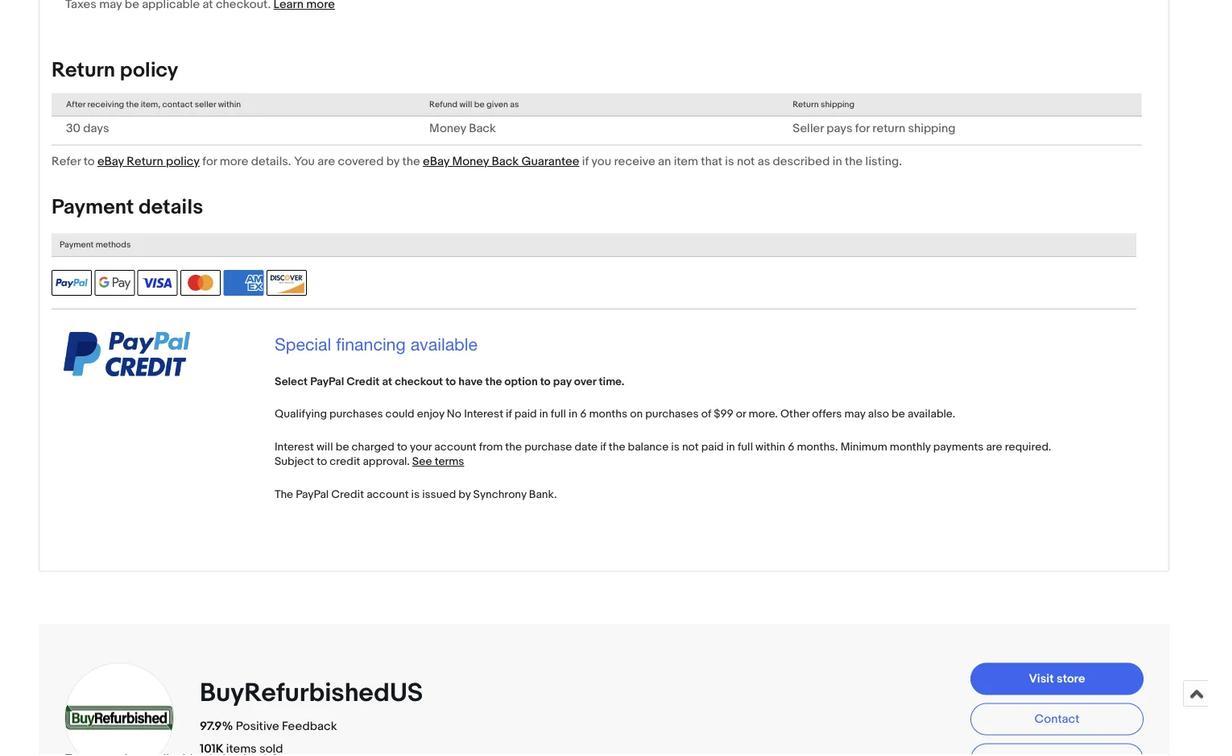 Task type: locate. For each thing, give the bounding box(es) containing it.
ebay down money back
[[423, 154, 450, 169]]

guarantee
[[522, 154, 580, 169]]

at
[[382, 375, 393, 388]]

not inside interest will be charged to your account from the purchase date if the balance is not paid in full within 6 months. minimum monthly payments are required. subject to credit approval.
[[683, 440, 699, 454]]

monthly
[[890, 440, 931, 454]]

1 vertical spatial back
[[492, 154, 519, 169]]

back down refund will be given as in the left of the page
[[469, 121, 496, 136]]

the right date
[[609, 440, 626, 454]]

ebay down days
[[97, 154, 124, 169]]

paid down of
[[702, 440, 724, 454]]

1 horizontal spatial full
[[738, 440, 754, 454]]

the right from
[[506, 440, 522, 454]]

1 horizontal spatial for
[[856, 121, 870, 136]]

see terms
[[412, 455, 465, 469]]

30 days
[[66, 121, 109, 136]]

1 horizontal spatial return
[[127, 154, 163, 169]]

0 vertical spatial paypal
[[311, 375, 344, 388]]

1 horizontal spatial as
[[758, 154, 771, 169]]

1 vertical spatial return
[[793, 99, 819, 109]]

account up the 'terms'
[[435, 440, 477, 454]]

be right also
[[892, 407, 906, 421]]

0 vertical spatial return
[[52, 58, 115, 83]]

shipping right return
[[909, 121, 956, 136]]

1 horizontal spatial purchases
[[646, 407, 699, 421]]

as left described
[[758, 154, 771, 169]]

is left issued
[[412, 488, 420, 502]]

not
[[737, 154, 755, 169], [683, 440, 699, 454]]

1 horizontal spatial is
[[672, 440, 680, 454]]

for left more
[[203, 154, 217, 169]]

ebay
[[97, 154, 124, 169], [423, 154, 450, 169]]

2 vertical spatial is
[[412, 488, 420, 502]]

policy up details
[[166, 154, 200, 169]]

credit left at
[[347, 375, 380, 388]]

$99
[[714, 407, 734, 421]]

not right balance
[[683, 440, 699, 454]]

2 ebay from the left
[[423, 154, 450, 169]]

0 vertical spatial for
[[856, 121, 870, 136]]

0 horizontal spatial full
[[551, 407, 567, 421]]

return up after
[[52, 58, 115, 83]]

purchases
[[330, 407, 383, 421], [646, 407, 699, 421]]

0 horizontal spatial 6
[[580, 407, 587, 421]]

if down option
[[506, 407, 512, 421]]

2 purchases from the left
[[646, 407, 699, 421]]

by right issued
[[459, 488, 471, 502]]

1 vertical spatial shipping
[[909, 121, 956, 136]]

are right you
[[318, 154, 335, 169]]

have
[[459, 375, 483, 388]]

visa image
[[138, 270, 178, 296]]

2 vertical spatial return
[[127, 154, 163, 169]]

0 vertical spatial is
[[726, 154, 735, 169]]

6 inside interest will be charged to your account from the purchase date if the balance is not paid in full within 6 months. minimum monthly payments are required. subject to credit approval.
[[788, 440, 795, 454]]

paypal right select
[[311, 375, 344, 388]]

within down more.
[[756, 440, 786, 454]]

time.
[[599, 375, 625, 388]]

0 horizontal spatial interest
[[275, 440, 314, 454]]

paypal for select
[[311, 375, 344, 388]]

1 horizontal spatial if
[[583, 154, 589, 169]]

feedback
[[282, 719, 337, 734]]

is
[[726, 154, 735, 169], [672, 440, 680, 454], [412, 488, 420, 502]]

1 vertical spatial is
[[672, 440, 680, 454]]

the right covered at left
[[402, 154, 420, 169]]

0 vertical spatial will
[[460, 99, 473, 109]]

money down money back
[[452, 154, 489, 169]]

return
[[52, 58, 115, 83], [793, 99, 819, 109], [127, 154, 163, 169]]

6
[[580, 407, 587, 421], [788, 440, 795, 454]]

0 horizontal spatial shipping
[[821, 99, 855, 109]]

payment
[[52, 195, 134, 220], [60, 239, 94, 250]]

subject
[[275, 455, 314, 469]]

0 vertical spatial account
[[435, 440, 477, 454]]

if
[[583, 154, 589, 169], [506, 407, 512, 421], [601, 440, 607, 454]]

that
[[701, 154, 723, 169]]

your
[[410, 440, 432, 454]]

in down pay
[[569, 407, 578, 421]]

0 horizontal spatial are
[[318, 154, 335, 169]]

paid down option
[[515, 407, 537, 421]]

1 vertical spatial 6
[[788, 440, 795, 454]]

to right refer
[[84, 154, 95, 169]]

1 vertical spatial full
[[738, 440, 754, 454]]

1 vertical spatial policy
[[166, 154, 200, 169]]

6 left months
[[580, 407, 587, 421]]

as
[[510, 99, 519, 109], [758, 154, 771, 169]]

1 vertical spatial will
[[317, 440, 333, 454]]

credit for account
[[332, 488, 364, 502]]

0 horizontal spatial purchases
[[330, 407, 383, 421]]

2 vertical spatial be
[[336, 440, 349, 454]]

by right covered at left
[[387, 154, 400, 169]]

1 purchases from the left
[[330, 407, 383, 421]]

0 vertical spatial as
[[510, 99, 519, 109]]

0 horizontal spatial not
[[683, 440, 699, 454]]

minimum
[[841, 440, 888, 454]]

account inside interest will be charged to your account from the purchase date if the balance is not paid in full within 6 months. minimum monthly payments are required. subject to credit approval.
[[435, 440, 477, 454]]

will
[[460, 99, 473, 109], [317, 440, 333, 454]]

2 horizontal spatial be
[[892, 407, 906, 421]]

interest up subject on the left bottom of page
[[275, 440, 314, 454]]

in down $99
[[727, 440, 736, 454]]

will right refund
[[460, 99, 473, 109]]

within
[[218, 99, 241, 109], [756, 440, 786, 454]]

1 vertical spatial not
[[683, 440, 699, 454]]

0 vertical spatial by
[[387, 154, 400, 169]]

0 horizontal spatial account
[[367, 488, 409, 502]]

6 left months.
[[788, 440, 795, 454]]

you
[[592, 154, 612, 169]]

2 horizontal spatial if
[[601, 440, 607, 454]]

1 horizontal spatial paid
[[702, 440, 724, 454]]

not right that
[[737, 154, 755, 169]]

by
[[387, 154, 400, 169], [459, 488, 471, 502]]

more
[[220, 154, 249, 169]]

return up the seller
[[793, 99, 819, 109]]

0 horizontal spatial for
[[203, 154, 217, 169]]

discover image
[[267, 270, 307, 296]]

0 vertical spatial within
[[218, 99, 241, 109]]

interest
[[464, 407, 504, 421], [275, 440, 314, 454]]

0 horizontal spatial is
[[412, 488, 420, 502]]

2 vertical spatial if
[[601, 440, 607, 454]]

return for return policy
[[52, 58, 115, 83]]

ebay return policy link
[[97, 154, 200, 169]]

payment for payment methods
[[60, 239, 94, 250]]

1 vertical spatial for
[[203, 154, 217, 169]]

1 horizontal spatial 6
[[788, 440, 795, 454]]

0 vertical spatial not
[[737, 154, 755, 169]]

if inside interest will be charged to your account from the purchase date if the balance is not paid in full within 6 months. minimum monthly payments are required. subject to credit approval.
[[601, 440, 607, 454]]

contact
[[1035, 712, 1080, 726]]

purchases left of
[[646, 407, 699, 421]]

1 horizontal spatial be
[[474, 99, 485, 109]]

1 horizontal spatial within
[[756, 440, 786, 454]]

bank.
[[529, 488, 557, 502]]

will up "credit"
[[317, 440, 333, 454]]

1 horizontal spatial ebay
[[423, 154, 450, 169]]

0 vertical spatial money
[[430, 121, 466, 136]]

for right the pays
[[856, 121, 870, 136]]

are left required.
[[987, 440, 1003, 454]]

be up "credit"
[[336, 440, 349, 454]]

be left the given
[[474, 99, 485, 109]]

shipping up the pays
[[821, 99, 855, 109]]

full down pay
[[551, 407, 567, 421]]

1 vertical spatial payment
[[60, 239, 94, 250]]

1 vertical spatial be
[[892, 407, 906, 421]]

return shipping
[[793, 99, 855, 109]]

or
[[736, 407, 747, 421]]

back
[[469, 121, 496, 136], [492, 154, 519, 169]]

1 horizontal spatial account
[[435, 440, 477, 454]]

also
[[869, 407, 890, 421]]

0 vertical spatial if
[[583, 154, 589, 169]]

paid inside interest will be charged to your account from the purchase date if the balance is not paid in full within 6 months. minimum monthly payments are required. subject to credit approval.
[[702, 440, 724, 454]]

account down the approval. on the bottom left of the page
[[367, 488, 409, 502]]

special financing available
[[275, 334, 478, 354]]

1 vertical spatial paid
[[702, 440, 724, 454]]

be inside interest will be charged to your account from the purchase date if the balance is not paid in full within 6 months. minimum monthly payments are required. subject to credit approval.
[[336, 440, 349, 454]]

0 vertical spatial credit
[[347, 375, 380, 388]]

within right seller
[[218, 99, 241, 109]]

1 vertical spatial as
[[758, 154, 771, 169]]

contact
[[162, 99, 193, 109]]

1 vertical spatial credit
[[332, 488, 364, 502]]

buyrefurbishedus image
[[63, 661, 176, 755]]

as right the given
[[510, 99, 519, 109]]

0 vertical spatial be
[[474, 99, 485, 109]]

1 vertical spatial interest
[[275, 440, 314, 454]]

1 vertical spatial money
[[452, 154, 489, 169]]

0 vertical spatial policy
[[120, 58, 178, 83]]

will inside interest will be charged to your account from the purchase date if the balance is not paid in full within 6 months. minimum monthly payments are required. subject to credit approval.
[[317, 440, 333, 454]]

is right balance
[[672, 440, 680, 454]]

visit store
[[1030, 671, 1086, 686]]

0 vertical spatial payment
[[52, 195, 134, 220]]

0 horizontal spatial return
[[52, 58, 115, 83]]

available
[[411, 334, 478, 354]]

0 horizontal spatial paid
[[515, 407, 537, 421]]

paypal right the
[[296, 488, 329, 502]]

to
[[84, 154, 95, 169], [446, 375, 456, 388], [541, 375, 551, 388], [397, 440, 408, 454], [317, 455, 327, 469]]

is inside interest will be charged to your account from the purchase date if the balance is not paid in full within 6 months. minimum monthly payments are required. subject to credit approval.
[[672, 440, 680, 454]]

0 vertical spatial interest
[[464, 407, 504, 421]]

1 vertical spatial within
[[756, 440, 786, 454]]

be for refund will be given as
[[474, 99, 485, 109]]

purchases up 'charged'
[[330, 407, 383, 421]]

in up purchase
[[540, 407, 549, 421]]

for
[[856, 121, 870, 136], [203, 154, 217, 169]]

qualifying purchases could enjoy no interest if paid in full in 6 months on purchases of $99 or more. other offers may also be available.
[[275, 407, 956, 421]]

money down refund
[[430, 121, 466, 136]]

0 horizontal spatial if
[[506, 407, 512, 421]]

0 vertical spatial paid
[[515, 407, 537, 421]]

1 vertical spatial paypal
[[296, 488, 329, 502]]

policy up item,
[[120, 58, 178, 83]]

back left guarantee
[[492, 154, 519, 169]]

are
[[318, 154, 335, 169], [987, 440, 1003, 454]]

1 vertical spatial are
[[987, 440, 1003, 454]]

0 horizontal spatial be
[[336, 440, 349, 454]]

1 horizontal spatial by
[[459, 488, 471, 502]]

credit down "credit"
[[332, 488, 364, 502]]

full down or
[[738, 440, 754, 454]]

the
[[126, 99, 139, 109], [402, 154, 420, 169], [845, 154, 863, 169], [486, 375, 502, 388], [506, 440, 522, 454], [609, 440, 626, 454]]

0 horizontal spatial within
[[218, 99, 241, 109]]

in
[[833, 154, 843, 169], [540, 407, 549, 421], [569, 407, 578, 421], [727, 440, 736, 454]]

approval.
[[363, 455, 410, 469]]

are inside interest will be charged to your account from the purchase date if the balance is not paid in full within 6 months. minimum monthly payments are required. subject to credit approval.
[[987, 440, 1003, 454]]

enjoy
[[417, 407, 445, 421]]

refer
[[52, 154, 81, 169]]

is right that
[[726, 154, 735, 169]]

given
[[487, 99, 508, 109]]

select paypal credit at checkout to have the option to pay over time.
[[275, 375, 625, 388]]

return up payment details
[[127, 154, 163, 169]]

payment left methods
[[60, 239, 94, 250]]

1 horizontal spatial not
[[737, 154, 755, 169]]

payment up payment methods
[[52, 195, 134, 220]]

1 horizontal spatial are
[[987, 440, 1003, 454]]

policy
[[120, 58, 178, 83], [166, 154, 200, 169]]

0 horizontal spatial will
[[317, 440, 333, 454]]

if right date
[[601, 440, 607, 454]]

2 horizontal spatial return
[[793, 99, 819, 109]]

0 horizontal spatial ebay
[[97, 154, 124, 169]]

money
[[430, 121, 466, 136], [452, 154, 489, 169]]

within inside interest will be charged to your account from the purchase date if the balance is not paid in full within 6 months. minimum monthly payments are required. subject to credit approval.
[[756, 440, 786, 454]]

interest inside interest will be charged to your account from the purchase date if the balance is not paid in full within 6 months. minimum monthly payments are required. subject to credit approval.
[[275, 440, 314, 454]]

receive
[[614, 154, 656, 169]]

if left you
[[583, 154, 589, 169]]

1 vertical spatial account
[[367, 488, 409, 502]]

1 horizontal spatial will
[[460, 99, 473, 109]]

interest right no
[[464, 407, 504, 421]]

you
[[294, 154, 315, 169]]

paid
[[515, 407, 537, 421], [702, 440, 724, 454]]

the left item,
[[126, 99, 139, 109]]



Task type: describe. For each thing, give the bounding box(es) containing it.
of
[[702, 407, 712, 421]]

months
[[590, 407, 628, 421]]

receiving
[[87, 99, 124, 109]]

will for interest
[[317, 440, 333, 454]]

2 horizontal spatial is
[[726, 154, 735, 169]]

balance
[[628, 440, 669, 454]]

other
[[781, 407, 810, 421]]

positive
[[236, 719, 279, 734]]

payments
[[934, 440, 984, 454]]

on
[[630, 407, 643, 421]]

described
[[773, 154, 830, 169]]

seller
[[793, 121, 824, 136]]

to left your
[[397, 440, 408, 454]]

more.
[[749, 407, 778, 421]]

no
[[447, 407, 462, 421]]

buyrefurbishedus link
[[200, 677, 429, 709]]

checkout
[[395, 375, 443, 388]]

seller
[[195, 99, 216, 109]]

the paypal credit account is issued by synchrony bank.
[[275, 488, 557, 502]]

return for return shipping
[[793, 99, 819, 109]]

1 vertical spatial by
[[459, 488, 471, 502]]

the left listing.
[[845, 154, 863, 169]]

may
[[845, 407, 866, 421]]

paypal for the
[[296, 488, 329, 502]]

financing
[[336, 334, 406, 354]]

refer to ebay return policy for more details. you are covered by the ebay money back guarantee if you receive an item that is not as described in the listing.
[[52, 154, 903, 169]]

after receiving the item, contact seller within
[[66, 99, 241, 109]]

30
[[66, 121, 81, 136]]

refund will be given as
[[430, 99, 519, 109]]

0 vertical spatial full
[[551, 407, 567, 421]]

purchase
[[525, 440, 573, 454]]

to left "credit"
[[317, 455, 327, 469]]

pay
[[554, 375, 572, 388]]

over
[[574, 375, 597, 388]]

in inside interest will be charged to your account from the purchase date if the balance is not paid in full within 6 months. minimum monthly payments are required. subject to credit approval.
[[727, 440, 736, 454]]

visit
[[1030, 671, 1055, 686]]

could
[[386, 407, 415, 421]]

see
[[412, 455, 433, 469]]

item,
[[141, 99, 160, 109]]

will for refund
[[460, 99, 473, 109]]

offers
[[813, 407, 843, 421]]

the
[[275, 488, 293, 502]]

select
[[275, 375, 308, 388]]

paypal image
[[52, 270, 92, 296]]

synchrony
[[474, 488, 527, 502]]

required.
[[1006, 440, 1052, 454]]

details.
[[251, 154, 291, 169]]

an
[[659, 154, 672, 169]]

option
[[505, 375, 538, 388]]

details
[[139, 195, 203, 220]]

payment methods
[[60, 239, 131, 250]]

charged
[[352, 440, 395, 454]]

return policy
[[52, 58, 178, 83]]

0 horizontal spatial as
[[510, 99, 519, 109]]

payment for payment details
[[52, 195, 134, 220]]

in down the pays
[[833, 154, 843, 169]]

pays
[[827, 121, 853, 136]]

1 ebay from the left
[[97, 154, 124, 169]]

store
[[1057, 671, 1086, 686]]

methods
[[96, 239, 131, 250]]

covered
[[338, 154, 384, 169]]

american express image
[[224, 270, 264, 296]]

special
[[275, 334, 331, 354]]

buyrefurbishedus
[[200, 677, 423, 709]]

0 vertical spatial are
[[318, 154, 335, 169]]

1 horizontal spatial shipping
[[909, 121, 956, 136]]

seller pays for return shipping
[[793, 121, 956, 136]]

0 horizontal spatial by
[[387, 154, 400, 169]]

to left have
[[446, 375, 456, 388]]

after
[[66, 99, 85, 109]]

97.9%
[[200, 719, 233, 734]]

0 vertical spatial shipping
[[821, 99, 855, 109]]

issued
[[422, 488, 456, 502]]

item
[[674, 154, 699, 169]]

1 vertical spatial if
[[506, 407, 512, 421]]

listing.
[[866, 154, 903, 169]]

from
[[479, 440, 503, 454]]

credit for at
[[347, 375, 380, 388]]

to left pay
[[541, 375, 551, 388]]

available.
[[908, 407, 956, 421]]

contact link
[[971, 703, 1144, 735]]

be for interest will be charged to your account from the purchase date if the balance is not paid in full within 6 months. minimum monthly payments are required. subject to credit approval.
[[336, 440, 349, 454]]

credit
[[330, 455, 361, 469]]

master card image
[[181, 270, 221, 296]]

days
[[83, 121, 109, 136]]

qualifying
[[275, 407, 327, 421]]

terms
[[435, 455, 465, 469]]

the right have
[[486, 375, 502, 388]]

visit store link
[[971, 663, 1144, 695]]

see terms link
[[412, 455, 465, 469]]

date
[[575, 440, 598, 454]]

months.
[[798, 440, 839, 454]]

refund
[[430, 99, 458, 109]]

ebay money back guarantee link
[[423, 154, 580, 169]]

google pay image
[[95, 270, 135, 296]]

0 vertical spatial back
[[469, 121, 496, 136]]

full inside interest will be charged to your account from the purchase date if the balance is not paid in full within 6 months. minimum monthly payments are required. subject to credit approval.
[[738, 440, 754, 454]]

0 vertical spatial 6
[[580, 407, 587, 421]]

97.9% positive feedback
[[200, 719, 337, 734]]

1 horizontal spatial interest
[[464, 407, 504, 421]]

return
[[873, 121, 906, 136]]

payment details
[[52, 195, 203, 220]]

interest will be charged to your account from the purchase date if the balance is not paid in full within 6 months. minimum monthly payments are required. subject to credit approval.
[[275, 440, 1052, 469]]



Task type: vqa. For each thing, say whether or not it's contained in the screenshot.
BANNER containing Sell
no



